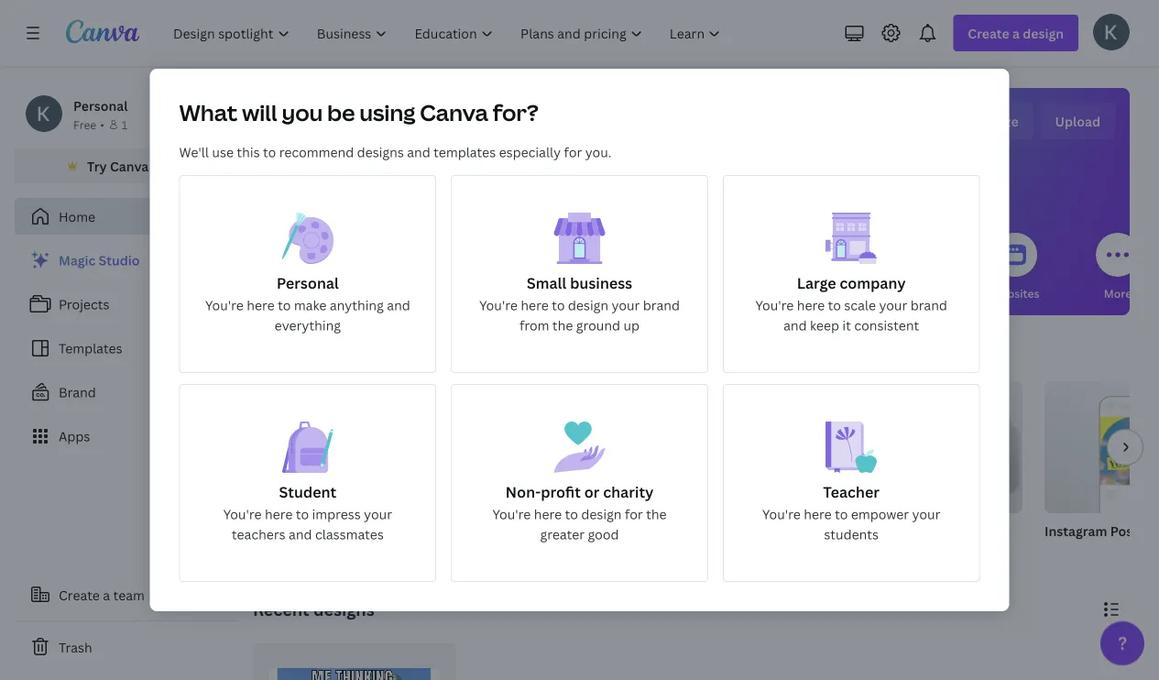 Task type: describe. For each thing, give the bounding box(es) containing it.
instagram post (square) group
[[1045, 381, 1160, 563]]

recent designs
[[253, 598, 375, 621]]

canva inside button
[[110, 157, 149, 175]]

social media
[[674, 286, 742, 301]]

media
[[709, 286, 742, 301]]

presentation (16:9) group
[[649, 381, 825, 563]]

presentation
[[649, 522, 730, 540]]

top level navigation element
[[161, 15, 737, 51]]

classmates
[[315, 526, 384, 543]]

be
[[328, 98, 355, 127]]

will for what will you
[[575, 109, 623, 149]]

what will you be using canva for?
[[179, 98, 539, 127]]

keep
[[811, 317, 840, 334]]

you're inside teacher you're here to empower your students
[[763, 506, 801, 523]]

brand link
[[15, 374, 238, 411]]

group for video
[[847, 381, 1023, 514]]

you're inside student you're here to impress your teachers and classmates
[[223, 506, 262, 523]]

1 horizontal spatial canva
[[420, 98, 489, 127]]

•
[[100, 117, 104, 132]]

home link
[[15, 198, 238, 235]]

from
[[520, 317, 550, 334]]

ground
[[577, 317, 621, 334]]

design inside non-profit or charity you're here to design for the greater good
[[582, 506, 622, 523]]

brand for company
[[911, 297, 948, 314]]

projects
[[59, 296, 110, 313]]

you
[[253, 344, 283, 367]]

anything
[[330, 297, 384, 314]]

non-profit or charity you're here to design for the greater good
[[493, 482, 667, 543]]

try...
[[402, 344, 438, 367]]

instagram post (sq
[[1045, 522, 1160, 540]]

student you're here to impress your teachers and classmates
[[223, 482, 392, 543]]

here inside small business you're here to design your brand from the ground up
[[521, 297, 549, 314]]

0 horizontal spatial for
[[564, 144, 583, 161]]

your inside teacher you're here to empower your students
[[913, 506, 941, 523]]

list containing magic studio
[[15, 242, 238, 455]]

brand for business
[[644, 297, 680, 314]]

you're inside large company you're here to scale your brand and keep it consistent
[[756, 297, 794, 314]]

for?
[[493, 98, 539, 127]]

what for what will you be using canva for?
[[179, 98, 238, 127]]

projects link
[[15, 286, 238, 323]]

here inside student you're here to impress your teachers and classmates
[[265, 506, 293, 523]]

you might want to try...
[[253, 344, 438, 367]]

empower
[[852, 506, 910, 523]]

for
[[277, 286, 295, 301]]

for you
[[277, 286, 317, 301]]

small business you're here to design your brand from the ground up
[[480, 273, 680, 334]]

up
[[624, 317, 640, 334]]

to right the this
[[263, 144, 276, 161]]

doc group
[[253, 381, 429, 563]]

want
[[338, 344, 377, 367]]

to inside non-profit or charity you're here to design for the greater good
[[565, 506, 579, 523]]

free
[[73, 117, 97, 132]]

videos
[[793, 286, 829, 301]]

try canva pro
[[87, 157, 173, 175]]

docs
[[386, 286, 413, 301]]

whiteboards button
[[468, 220, 537, 315]]

and inside personal you're here to make anything and everything
[[387, 297, 411, 314]]

impress
[[312, 506, 361, 523]]

videos button
[[789, 220, 833, 315]]

scale
[[845, 297, 877, 314]]

trash link
[[15, 629, 238, 666]]

whiteboards
[[468, 286, 537, 301]]

instagram
[[1045, 522, 1108, 540]]

the for charity
[[647, 506, 667, 523]]

your inside small business you're here to design your brand from the ground up
[[612, 297, 640, 314]]

create
[[59, 586, 100, 604]]

to inside student you're here to impress your teachers and classmates
[[296, 506, 309, 523]]

doc
[[253, 522, 278, 540]]

using
[[360, 98, 416, 127]]

to left the try...
[[381, 344, 398, 367]]

1 vertical spatial designs
[[314, 598, 375, 621]]

create a team button
[[15, 577, 238, 613]]

personal you're here to make anything and everything
[[205, 273, 411, 334]]

social media button
[[674, 220, 742, 315]]

good
[[588, 526, 619, 543]]

non-
[[506, 482, 541, 502]]

teacher you're here to empower your students
[[763, 482, 941, 543]]

presentations
[[568, 286, 642, 301]]

a
[[103, 586, 110, 604]]

you for what will you
[[628, 109, 683, 149]]

company
[[840, 273, 907, 293]]

greater
[[541, 526, 585, 543]]

you're inside personal you're here to make anything and everything
[[205, 297, 244, 314]]

to inside personal you're here to make anything and everything
[[278, 297, 291, 314]]

teacher
[[824, 482, 880, 502]]

here inside personal you're here to make anything and everything
[[247, 297, 275, 314]]

charity
[[604, 482, 654, 502]]

we'll use this to recommend designs and templates especially for you.
[[179, 144, 612, 161]]

you're inside non-profit or charity you're here to design for the greater good
[[493, 506, 531, 523]]

and inside large company you're here to scale your brand and keep it consistent
[[784, 317, 807, 334]]

post
[[1111, 522, 1139, 540]]

presentations button
[[568, 220, 642, 315]]

profit
[[541, 482, 581, 502]]

this
[[237, 144, 260, 161]]



Task type: vqa. For each thing, say whether or not it's contained in the screenshot.
'UPGRADE NOW' button
no



Task type: locate. For each thing, give the bounding box(es) containing it.
0 horizontal spatial personal
[[73, 97, 128, 114]]

websites
[[992, 286, 1040, 301]]

video
[[847, 522, 883, 540]]

recommend
[[279, 144, 354, 161]]

brand right print
[[911, 297, 948, 314]]

it
[[843, 317, 852, 334]]

magic
[[59, 252, 96, 269]]

1 vertical spatial the
[[647, 506, 667, 523]]

and right "anything"
[[387, 297, 411, 314]]

the inside small business you're here to design your brand from the ground up
[[553, 317, 573, 334]]

make
[[294, 297, 327, 314]]

5 group from the left
[[1045, 381, 1160, 514]]

websites button
[[992, 220, 1040, 315]]

group for whiteboard
[[451, 381, 627, 514]]

1 horizontal spatial brand
[[911, 297, 948, 314]]

0 horizontal spatial will
[[242, 98, 277, 127]]

whiteboard group
[[451, 381, 627, 563]]

especially
[[499, 144, 561, 161]]

to down small in the top left of the page
[[552, 297, 565, 314]]

for inside non-profit or charity you're here to design for the greater good
[[625, 506, 643, 523]]

0 vertical spatial the
[[553, 317, 573, 334]]

personal up the make
[[277, 273, 339, 293]]

magic studio link
[[15, 242, 238, 279]]

students
[[825, 526, 879, 543]]

design up good
[[582, 506, 622, 523]]

we'll
[[179, 144, 209, 161]]

brand inside large company you're here to scale your brand and keep it consistent
[[911, 297, 948, 314]]

consistent
[[855, 317, 920, 334]]

you right "you."
[[628, 109, 683, 149]]

pro
[[152, 157, 173, 175]]

print
[[875, 286, 901, 301]]

1 horizontal spatial the
[[647, 506, 667, 523]]

here up teachers
[[265, 506, 293, 523]]

to inside large company you're here to scale your brand and keep it consistent
[[829, 297, 842, 314]]

designs right recent
[[314, 598, 375, 621]]

group for doc
[[253, 381, 429, 514]]

more button
[[1097, 220, 1141, 315]]

products
[[903, 286, 952, 301]]

1 horizontal spatial for
[[625, 506, 643, 523]]

design
[[568, 297, 609, 314], [582, 506, 622, 523]]

0 vertical spatial designs
[[357, 144, 404, 161]]

you.
[[586, 144, 612, 161]]

3 group from the left
[[649, 381, 825, 514]]

0 vertical spatial for
[[564, 144, 583, 161]]

0 vertical spatial design
[[568, 297, 609, 314]]

to up the keep
[[829, 297, 842, 314]]

the
[[553, 317, 573, 334], [647, 506, 667, 523]]

designs down using
[[357, 144, 404, 161]]

presentation (16:9)
[[649, 522, 768, 540]]

you for what will you be using canva for?
[[282, 98, 323, 127]]

here inside large company you're here to scale your brand and keep it consistent
[[798, 297, 825, 314]]

you're
[[205, 297, 244, 314], [480, 297, 518, 314], [756, 297, 794, 314], [223, 506, 262, 523], [493, 506, 531, 523], [763, 506, 801, 523]]

0 horizontal spatial what
[[179, 98, 238, 127]]

docs button
[[378, 220, 422, 315]]

you inside for you button
[[297, 286, 317, 301]]

1 vertical spatial canva
[[110, 157, 149, 175]]

your inside student you're here to impress your teachers and classmates
[[364, 506, 392, 523]]

you're inside small business you're here to design your brand from the ground up
[[480, 297, 518, 314]]

small
[[527, 273, 567, 293]]

teachers
[[232, 526, 286, 543]]

personal for personal
[[73, 97, 128, 114]]

team
[[113, 586, 145, 604]]

social
[[674, 286, 706, 301]]

canva right try
[[110, 157, 149, 175]]

print products
[[875, 286, 952, 301]]

1 vertical spatial personal
[[277, 273, 339, 293]]

everything
[[275, 317, 341, 334]]

student
[[279, 482, 337, 502]]

here
[[247, 297, 275, 314], [521, 297, 549, 314], [798, 297, 825, 314], [265, 506, 293, 523], [534, 506, 562, 523], [804, 506, 832, 523]]

personal for personal you're here to make anything and everything
[[277, 273, 339, 293]]

here down large
[[798, 297, 825, 314]]

will
[[242, 98, 277, 127], [575, 109, 623, 149]]

what left "you."
[[492, 109, 569, 149]]

will up the this
[[242, 98, 277, 127]]

1 vertical spatial for
[[625, 506, 643, 523]]

brand
[[644, 297, 680, 314], [911, 297, 948, 314]]

here up 'from'
[[521, 297, 549, 314]]

4 group from the left
[[847, 381, 1023, 514]]

canva up templates
[[420, 98, 489, 127]]

0 vertical spatial canva
[[420, 98, 489, 127]]

trash
[[59, 639, 92, 656]]

1 vertical spatial design
[[582, 506, 622, 523]]

list
[[15, 242, 238, 455]]

for left "you."
[[564, 144, 583, 161]]

1 horizontal spatial personal
[[277, 273, 339, 293]]

print products button
[[875, 220, 952, 315]]

the down charity on the bottom right
[[647, 506, 667, 523]]

templates
[[59, 340, 122, 357]]

1 horizontal spatial what
[[492, 109, 569, 149]]

large
[[798, 273, 837, 293]]

(16:9)
[[733, 522, 768, 540]]

group
[[253, 381, 429, 514], [451, 381, 627, 514], [649, 381, 825, 514], [847, 381, 1023, 514], [1045, 381, 1160, 514]]

here up students
[[804, 506, 832, 523]]

and left the keep
[[784, 317, 807, 334]]

0 horizontal spatial the
[[553, 317, 573, 334]]

for down charity on the bottom right
[[625, 506, 643, 523]]

your up up
[[612, 297, 640, 314]]

the inside non-profit or charity you're here to design for the greater good
[[647, 506, 667, 523]]

you right for
[[297, 286, 317, 301]]

templates link
[[15, 330, 238, 367]]

here inside non-profit or charity you're here to design for the greater good
[[534, 506, 562, 523]]

use
[[212, 144, 234, 161]]

try canva pro button
[[15, 149, 238, 183]]

the right 'from'
[[553, 317, 573, 334]]

group for presentation (16:9)
[[649, 381, 825, 514]]

1 horizontal spatial will
[[575, 109, 623, 149]]

the for here
[[553, 317, 573, 334]]

your up consistent
[[880, 297, 908, 314]]

1 brand from the left
[[644, 297, 680, 314]]

might
[[287, 344, 334, 367]]

here left for
[[247, 297, 275, 314]]

design up ground
[[568, 297, 609, 314]]

your up 'classmates'
[[364, 506, 392, 523]]

magic studio
[[59, 252, 140, 269]]

your
[[612, 297, 640, 314], [880, 297, 908, 314], [364, 506, 392, 523], [913, 506, 941, 523]]

will right the especially
[[575, 109, 623, 149]]

brand inside small business you're here to design your brand from the ground up
[[644, 297, 680, 314]]

canva
[[420, 98, 489, 127], [110, 157, 149, 175]]

you left be at the top left
[[282, 98, 323, 127]]

here up greater
[[534, 506, 562, 523]]

None search field
[[417, 171, 967, 207]]

and left templates
[[407, 144, 431, 161]]

studio
[[99, 252, 140, 269]]

to up students
[[835, 506, 849, 523]]

what up we'll
[[179, 98, 238, 127]]

your inside large company you're here to scale your brand and keep it consistent
[[880, 297, 908, 314]]

2 group from the left
[[451, 381, 627, 514]]

personal
[[73, 97, 128, 114], [277, 273, 339, 293]]

design inside small business you're here to design your brand from the ground up
[[568, 297, 609, 314]]

group for instagram post (sq
[[1045, 381, 1160, 514]]

to inside teacher you're here to empower your students
[[835, 506, 849, 523]]

brand
[[59, 384, 96, 401]]

2 brand from the left
[[911, 297, 948, 314]]

and right the doc
[[289, 526, 312, 543]]

more
[[1105, 286, 1133, 301]]

here inside teacher you're here to empower your students
[[804, 506, 832, 523]]

1 group from the left
[[253, 381, 429, 514]]

0 vertical spatial personal
[[73, 97, 128, 114]]

to inside small business you're here to design your brand from the ground up
[[552, 297, 565, 314]]

apps
[[59, 428, 90, 445]]

home
[[59, 208, 95, 225]]

personal inside personal you're here to make anything and everything
[[277, 273, 339, 293]]

0 horizontal spatial brand
[[644, 297, 680, 314]]

create a team
[[59, 586, 145, 604]]

you
[[282, 98, 323, 127], [628, 109, 683, 149], [297, 286, 317, 301]]

what will you
[[492, 109, 689, 149]]

and
[[407, 144, 431, 161], [387, 297, 411, 314], [784, 317, 807, 334], [289, 526, 312, 543]]

what for what will you
[[492, 109, 569, 149]]

whiteboard
[[451, 522, 525, 540]]

brand right presentations on the top of page
[[644, 297, 680, 314]]

and inside student you're here to impress your teachers and classmates
[[289, 526, 312, 543]]

recent
[[253, 598, 310, 621]]

for you button
[[275, 220, 319, 315]]

to left the make
[[278, 297, 291, 314]]

or
[[585, 482, 600, 502]]

to up greater
[[565, 506, 579, 523]]

to down student
[[296, 506, 309, 523]]

personal up •
[[73, 97, 128, 114]]

0 horizontal spatial canva
[[110, 157, 149, 175]]

video group
[[847, 381, 1023, 563]]

1
[[122, 117, 128, 132]]

will for what will you be using canva for?
[[242, 98, 277, 127]]

free •
[[73, 117, 104, 132]]

(sq
[[1142, 522, 1160, 540]]

your right empower in the right bottom of the page
[[913, 506, 941, 523]]



